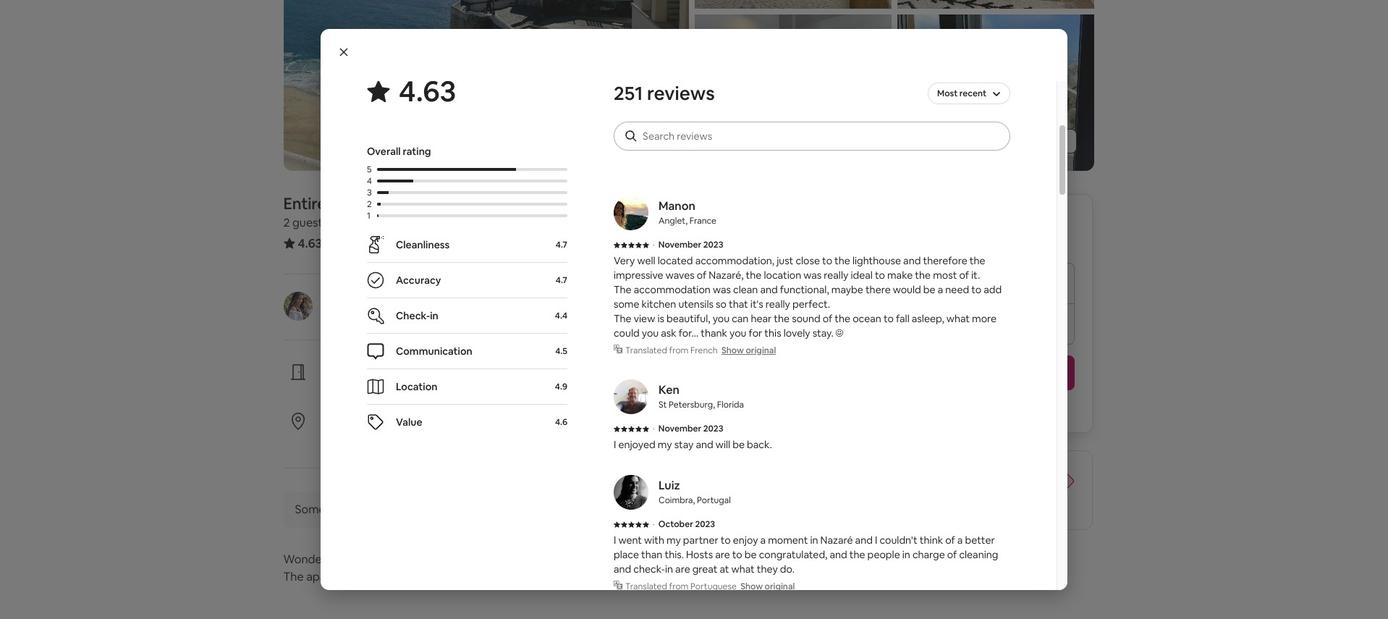 Task type: vqa. For each thing, say whether or not it's contained in the screenshot.


Task type: locate. For each thing, give the bounding box(es) containing it.
2023 up will
[[704, 423, 724, 434]]

view inside the very well located accommodation, just close to the lighthouse and therefore the impressive waves of nazaré, the location was really ideal to make the most of it. the accommodation was clean and functional, maybe there would be a need to add some kitchen utensils so that it's really perfect. the view is beautiful, you can hear the sound of the ocean to fall asleep, what more could you ask for... thank you for this lovely stay. ☺️
[[634, 312, 655, 325]]

st
[[659, 399, 667, 411]]

1 vertical spatial 4.7
[[556, 274, 568, 286]]

1 vertical spatial guests
[[395, 431, 427, 444]]

manon image
[[614, 195, 649, 230]]

great
[[723, 70, 748, 83], [925, 128, 950, 141], [693, 563, 718, 576]]

check- inside self check-in check yourself in with the lockbox.
[[353, 363, 390, 378]]

1 horizontal spatial what
[[947, 312, 970, 325]]

0 horizontal spatial this
[[765, 327, 782, 340]]

1 horizontal spatial location
[[472, 431, 509, 444]]

rating
[[403, 145, 431, 158]]

251 down the if
[[614, 81, 643, 106]]

will
[[716, 438, 731, 451]]

clean down it
[[707, 114, 732, 127]]

0 vertical spatial what
[[947, 312, 970, 325]]

0 vertical spatial are
[[715, 548, 730, 561]]

my
[[658, 438, 672, 451], [667, 534, 681, 547]]

with inside i went with my partner to enjoy a moment in nazaré and i couldn't think of a better place than this. hosts are to be congratulated, and the people in charge of cleaning and check-in are great at what they do.
[[644, 534, 665, 547]]

be inside the very well located accommodation, just close to the lighthouse and therefore the impressive waves of nazaré, the location was really ideal to make the most of it. the accommodation was clean and functional, maybe there would be a need to add some kitchen utensils so that it's really perfect. the view is beautiful, you can hear the sound of the ocean to fall asleep, what more could you ask for... thank you for this lovely stay. ☺️
[[924, 283, 936, 296]]

1 horizontal spatial has
[[726, 143, 742, 156]]

yourself
[[362, 382, 399, 395]]

ken image
[[614, 379, 649, 414]]

show original button
[[722, 345, 776, 356], [741, 581, 795, 592]]

4.5
[[555, 345, 568, 357]]

1 horizontal spatial are
[[715, 548, 730, 561]]

and left will
[[696, 438, 714, 451]]

1 horizontal spatial 251 reviews
[[614, 81, 715, 106]]

1 horizontal spatial portugal
[[697, 495, 731, 506]]

0 vertical spatial · november 2023
[[653, 239, 724, 251]]

guests down entire
[[293, 215, 328, 230]]

from down for...
[[669, 345, 689, 356]]

0 vertical spatial my
[[658, 438, 672, 451]]

went
[[619, 534, 642, 547]]

i for i went with my partner to enjoy a moment in nazaré and i couldn't think of a better place than this. hosts are to be congratulated, and the people in charge of cleaning and check-in are great at what they do.
[[614, 534, 616, 547]]

are down this.
[[676, 563, 690, 576]]

apartment inside wonderful ocean-facing frontline apartment. the apartment enjoys a unique view of the sea and nazareth.
[[306, 569, 364, 584]]

· up well
[[653, 239, 655, 251]]

great inside i went with my partner to enjoy a moment in nazaré and i couldn't think of a better place than this. hosts are to be congratulated, and the people in charge of cleaning and check-in are great at what they do.
[[693, 563, 718, 576]]

· november 2023 up located
[[653, 239, 724, 251]]

thank
[[701, 327, 728, 340]]

1 vertical spatial apartment
[[306, 569, 364, 584]]

some inside the very well located accommodation, just close to the lighthouse and therefore the impressive waves of nazaré, the location was really ideal to make the most of it. the accommodation was clean and functional, maybe there would be a need to add some kitchen utensils so that it's really perfect. the view is beautiful, you can hear the sound of the ocean to fall asleep, what more could you ask for... thank you for this lovely stay. ☺️
[[614, 298, 640, 311]]

asleep,
[[912, 312, 945, 325]]

0 horizontal spatial recent
[[363, 431, 393, 444]]

2 4.7 from the top
[[556, 274, 568, 286]]

1 vertical spatial had
[[804, 85, 821, 98]]

we
[[905, 70, 919, 83]]

cable
[[654, 85, 679, 98]]

that inside if you spend your vacation in daniela's ddm studios, you'll be right at a tourist destination. you have a great view over the city! unfortunately, we had the unlucky that the cable car was out of service and had to carry our luggage up the 110 meters of altitude. however, it was absolutely worth it! the apartment was clean and stylishly furnished. we were able to cook for ourselves and follow some of daniela's restaurant recommendations. it was a great vacation in nazaré where the place has a high priority! really great!
[[614, 85, 633, 98]]

1 vertical spatial 251 reviews
[[331, 235, 393, 251]]

if you spend your vacation in daniela's ddm studios, you'll be right at a tourist destination. you have a great view over the city! unfortunately, we had the unlucky that the cable car was out of service and had to carry our luggage up the 110 meters of altitude. however, it was absolutely worth it! the apartment was clean and stylishly furnished. we were able to cook for ourselves and follow some of daniela's restaurant recommendations. it was a great vacation in nazaré where the place has a high priority! really great!
[[614, 56, 1004, 156]]

4
[[367, 175, 372, 187]]

the down wonderful
[[283, 569, 304, 584]]

0 vertical spatial 2023
[[704, 239, 724, 251]]

ken image
[[614, 379, 649, 414]]

2023 up partner
[[695, 518, 715, 530]]

1 vertical spatial vacation
[[952, 128, 992, 141]]

charge
[[913, 548, 945, 561]]

hosted by daniela 6 years hosting
[[330, 291, 429, 322]]

from for manon
[[669, 345, 689, 356]]

· november 2023 for ken
[[653, 423, 724, 434]]

in down couldn't on the bottom of the page
[[903, 548, 911, 561]]

0 vertical spatial view
[[750, 70, 771, 83]]

and up it's
[[761, 283, 778, 296]]

· november 2023 up stay
[[653, 423, 724, 434]]

the down tourist
[[941, 70, 957, 83]]

1 horizontal spatial that
[[729, 298, 748, 311]]

0 horizontal spatial location
[[364, 412, 408, 427]]

0 vertical spatial november
[[659, 239, 702, 251]]

there
[[866, 283, 891, 296]]

2 up bedroom
[[367, 198, 372, 210]]

unlucky
[[959, 70, 994, 83]]

4.63 up rating in the top of the page
[[399, 72, 456, 110]]

2 november from the top
[[659, 423, 702, 434]]

at
[[920, 56, 929, 69], [720, 563, 729, 576]]

0 vertical spatial this
[[765, 327, 782, 340]]

1 vertical spatial recent
[[363, 431, 393, 444]]

has
[[726, 143, 742, 156], [351, 502, 369, 517]]

be inside i went with my partner to enjoy a moment in nazaré and i couldn't think of a better place than this. hosts are to be congratulated, and the people in charge of cleaning and check-in are great at what they do.
[[745, 548, 757, 561]]

0 horizontal spatial nazaré,
[[423, 193, 479, 214]]

· for luiz
[[653, 518, 655, 530]]

· for manon
[[653, 239, 655, 251]]

that inside the very well located accommodation, just close to the lighthouse and therefore the impressive waves of nazaré, the location was really ideal to make the most of it. the accommodation was clean and functional, maybe there would be a need to add some kitchen utensils so that it's really perfect. the view is beautiful, you can hear the sound of the ocean to fall asleep, what more could you ask for... thank you for this lovely stay. ☺️
[[729, 298, 748, 311]]

lovely studio/apartment in sítio da nazaré 2 image 5 image
[[897, 14, 1094, 171]]

apartment down wonderful
[[306, 569, 364, 584]]

2 inside 4.63 dialog
[[367, 198, 372, 210]]

partner
[[683, 534, 719, 547]]

most
[[938, 88, 958, 99]]

1 vertical spatial · november 2023
[[653, 423, 724, 434]]

2023 for ken
[[704, 423, 724, 434]]

0 horizontal spatial vacation
[[696, 56, 736, 69]]

check- down than
[[634, 563, 665, 576]]

1 translated from the top
[[626, 345, 668, 356]]

1 vertical spatial view
[[634, 312, 655, 325]]

the right "up"
[[935, 85, 950, 98]]

1 down the 3
[[367, 210, 371, 222]]

you right the if
[[622, 56, 639, 69]]

1 vertical spatial translated
[[626, 581, 668, 592]]

0 vertical spatial really
[[824, 269, 849, 282]]

1 vertical spatial from
[[669, 581, 689, 592]]

your
[[673, 56, 694, 69]]

were
[[859, 114, 882, 127]]

vacation up have on the top of page
[[696, 56, 736, 69]]

1 vertical spatial clean
[[733, 283, 758, 296]]

0 horizontal spatial that
[[614, 85, 633, 98]]

1 vertical spatial my
[[667, 534, 681, 547]]

able
[[884, 114, 904, 127]]

some inside if you spend your vacation in daniela's ddm studios, you'll be right at a tourist destination. you have a great view over the city! unfortunately, we had the unlucky that the cable car was out of service and had to carry our luggage up the 110 meters of altitude. however, it was absolutely worth it! the apartment was clean and stylishly furnished. we were able to cook for ourselves and follow some of daniela's restaurant recommendations. it was a great vacation in nazaré where the place has a high priority! really great!
[[664, 128, 690, 141]]

0 vertical spatial recent
[[960, 88, 987, 99]]

daniela's down it
[[704, 128, 745, 141]]

2023
[[704, 239, 724, 251], [704, 423, 724, 434], [695, 518, 715, 530]]

some info has been automatically translated.
[[295, 502, 533, 517]]

luiz image
[[614, 475, 649, 510], [614, 475, 649, 510]]

of inside wonderful ocean-facing frontline apartment. the apartment enjoys a unique view of the sea and nazareth.
[[477, 569, 488, 584]]

communication
[[396, 345, 473, 358]]

november up located
[[659, 239, 702, 251]]

translated down than
[[626, 581, 668, 592]]

impressive
[[614, 269, 664, 282]]

4.7
[[556, 239, 568, 251], [556, 274, 568, 286]]

what inside the very well located accommodation, just close to the lighthouse and therefore the impressive waves of nazaré, the location was really ideal to make the most of it. the accommodation was clean and functional, maybe there would be a need to add some kitchen utensils so that it's really perfect. the view is beautiful, you can hear the sound of the ocean to fall asleep, what more could you ask for... thank you for this lovely stay. ☺️
[[947, 312, 970, 325]]

great down the hosts
[[693, 563, 718, 576]]

cook
[[918, 114, 942, 127]]

1 vertical spatial this
[[964, 547, 981, 560]]

1 left bath
[[437, 215, 442, 230]]

1 vertical spatial with
[[644, 534, 665, 547]]

of right 95%
[[351, 431, 360, 444]]

original for luiz
[[765, 581, 795, 592]]

2 horizontal spatial location
[[764, 269, 802, 282]]

you down can
[[730, 327, 747, 340]]

location
[[396, 380, 438, 393]]

the down apartment.
[[491, 569, 509, 584]]

that up can
[[729, 298, 748, 311]]

1 vertical spatial 2
[[283, 215, 290, 230]]

unfortunately,
[[836, 70, 903, 83]]

view left is
[[634, 312, 655, 325]]

portuguese
[[691, 581, 737, 592]]

a left 5-
[[511, 431, 517, 444]]

therefore
[[923, 254, 968, 267]]

france
[[690, 215, 717, 227]]

really up maybe
[[824, 269, 849, 282]]

ourselves
[[959, 114, 1004, 127]]

251 inside 4.63 dialog
[[614, 81, 643, 106]]

1 vertical spatial show original button
[[741, 581, 795, 592]]

sea
[[512, 569, 530, 584]]

2 · november 2023 from the top
[[653, 423, 724, 434]]

in down this.
[[665, 563, 673, 576]]

luiz coimbra, portugal
[[659, 478, 731, 506]]

with up value
[[412, 382, 432, 395]]

5-
[[519, 431, 528, 444]]

restaurant
[[748, 128, 796, 141]]

1 vertical spatial nazaré,
[[709, 269, 744, 282]]

0 vertical spatial nazaré
[[614, 143, 647, 156]]

than
[[642, 548, 663, 561]]

what
[[947, 312, 970, 325], [732, 563, 755, 576]]

2 vertical spatial location
[[472, 431, 509, 444]]

1 horizontal spatial check-
[[634, 563, 665, 576]]

1 vertical spatial really
[[766, 298, 791, 311]]

of down the however,
[[692, 128, 702, 141]]

my up this.
[[667, 534, 681, 547]]

show original button for manon
[[722, 345, 776, 356]]

guests down value
[[395, 431, 427, 444]]

has left high
[[726, 143, 742, 156]]

a inside the great location 95% of recent guests gave the location a 5-star rating.
[[511, 431, 517, 444]]

be down most
[[924, 283, 936, 296]]

nazaré, down the accommodation,
[[709, 269, 744, 282]]

be inside if you spend your vacation in daniela's ddm studios, you'll be right at a tourist destination. you have a great view over the city! unfortunately, we had the unlucky that the cable car was out of service and had to carry our luggage up the 110 meters of altitude. however, it was absolutely worth it! the apartment was clean and stylishly furnished. we were able to cook for ourselves and follow some of daniela's restaurant recommendations. it was a great vacation in nazaré where the place has a high priority! really great!
[[881, 56, 893, 69]]

great up out on the top
[[723, 70, 748, 83]]

of
[[737, 85, 746, 98], [614, 99, 624, 112], [692, 128, 702, 141], [697, 269, 707, 282], [960, 269, 969, 282], [823, 312, 833, 325], [351, 431, 360, 444], [946, 534, 955, 547], [948, 548, 957, 561], [477, 569, 488, 584]]

2 horizontal spatial great
[[925, 128, 950, 141]]

the right gave
[[454, 431, 469, 444]]

cleanliness
[[396, 238, 450, 251]]

a right have on the top of page
[[715, 70, 720, 83]]

· up enjoyed
[[653, 423, 655, 434]]

1 vertical spatial location
[[364, 412, 408, 427]]

1 from from the top
[[669, 345, 689, 356]]

rental
[[330, 193, 372, 214]]

1 vertical spatial original
[[765, 581, 795, 592]]

0 vertical spatial with
[[412, 382, 432, 395]]

view up service
[[750, 70, 771, 83]]

0 vertical spatial reviews
[[647, 81, 715, 106]]

what left the more
[[947, 312, 970, 325]]

0 vertical spatial that
[[614, 85, 633, 98]]

of right out on the top
[[737, 85, 746, 98]]

nazaré, up bath
[[423, 193, 479, 214]]

with up than
[[644, 534, 665, 547]]

show original button for luiz
[[741, 581, 795, 592]]

carry
[[836, 85, 860, 98]]

vacation
[[696, 56, 736, 69], [952, 128, 992, 141]]

0 horizontal spatial what
[[732, 563, 755, 576]]

frontline
[[415, 552, 460, 567]]

right
[[895, 56, 917, 69]]

0 vertical spatial for
[[944, 114, 957, 127]]

0 vertical spatial show
[[991, 135, 1017, 148]]

0 vertical spatial 2
[[367, 198, 372, 210]]

view inside wonderful ocean-facing frontline apartment. the apartment enjoys a unique view of the sea and nazareth.
[[450, 569, 475, 584]]

hosting
[[365, 309, 400, 322]]

spend
[[642, 56, 671, 69]]

original down do.
[[765, 581, 795, 592]]

1 vertical spatial for
[[749, 327, 763, 340]]

lockbox.
[[452, 382, 491, 395]]

the down altitude. at left
[[614, 114, 632, 127]]

1 left the bed at the left top
[[401, 215, 406, 230]]

guests inside the great location 95% of recent guests gave the location a 5-star rating.
[[395, 431, 427, 444]]

1 4.7 from the top
[[556, 239, 568, 251]]

251 reviews inside 4.63 dialog
[[614, 81, 715, 106]]

lovely studio/apartment in sítio da nazaré 2 image 3 image
[[695, 14, 892, 171]]

ocean
[[853, 312, 882, 325]]

1 november from the top
[[659, 239, 702, 251]]

4.7 for cleanliness
[[556, 239, 568, 251]]

1 vertical spatial at
[[720, 563, 729, 576]]

tourist
[[939, 56, 970, 69]]

of up stay.
[[823, 312, 833, 325]]

clean inside the very well located accommodation, just close to the lighthouse and therefore the impressive waves of nazaré, the location was really ideal to make the most of it. the accommodation was clean and functional, maybe there would be a need to add some kitchen utensils so that it's really perfect. the view is beautiful, you can hear the sound of the ocean to fall asleep, what more could you ask for... thank you for this lovely stay. ☺️
[[733, 283, 758, 296]]

accommodation
[[634, 283, 711, 296]]

1
[[367, 210, 371, 222], [336, 215, 341, 230], [401, 215, 406, 230], [437, 215, 442, 230]]

1 horizontal spatial 4.63
[[399, 72, 456, 110]]

2023 down france
[[704, 239, 724, 251]]

listing
[[984, 547, 1012, 560]]

i
[[614, 438, 616, 451], [614, 534, 616, 547], [875, 534, 878, 547]]

0 vertical spatial translated
[[626, 345, 668, 356]]

and up people
[[856, 534, 873, 547]]

clean
[[707, 114, 732, 127], [733, 283, 758, 296]]

1 vertical spatial 2023
[[704, 423, 724, 434]]

this down 'hear'
[[765, 327, 782, 340]]

in down ourselves
[[994, 128, 1002, 141]]

are
[[715, 548, 730, 561], [676, 563, 690, 576]]

1 horizontal spatial nazaré
[[821, 534, 853, 547]]

some up where
[[664, 128, 690, 141]]

1 vertical spatial place
[[614, 548, 639, 561]]

is
[[658, 312, 665, 325]]

2 translated from the top
[[626, 581, 668, 592]]

1 · november 2023 from the top
[[653, 239, 724, 251]]

Search reviews, Press 'Enter' to search text field
[[643, 129, 996, 143]]

from for luiz
[[669, 581, 689, 592]]

lovely studio/apartment in sítio da nazaré 2 image 1 image
[[283, 0, 689, 171]]

1 horizontal spatial with
[[644, 534, 665, 547]]

0 vertical spatial portugal
[[482, 193, 545, 214]]

1 horizontal spatial clean
[[733, 283, 758, 296]]

check- up yourself
[[353, 363, 390, 378]]

to
[[824, 85, 834, 98], [906, 114, 916, 127], [823, 254, 833, 267], [875, 269, 885, 282], [972, 283, 982, 296], [884, 312, 894, 325], [721, 534, 731, 547], [733, 548, 743, 561]]

0 vertical spatial show original button
[[722, 345, 776, 356]]

2 from from the top
[[669, 581, 689, 592]]

0 horizontal spatial has
[[351, 502, 369, 517]]

translated for manon
[[626, 345, 668, 356]]

0 vertical spatial has
[[726, 143, 742, 156]]

4.63 dialog
[[321, 0, 1068, 592]]

clean inside if you spend your vacation in daniela's ddm studios, you'll be right at a tourist destination. you have a great view over the city! unfortunately, we had the unlucky that the cable car was out of service and had to carry our luggage up the 110 meters of altitude. however, it was absolutely worth it! the apartment was clean and stylishly furnished. we were able to cook for ourselves and follow some of daniela's restaurant recommendations. it was a great vacation in nazaré where the place has a high priority! really great!
[[707, 114, 732, 127]]

very
[[614, 254, 635, 267]]

this inside the very well located accommodation, just close to the lighthouse and therefore the impressive waves of nazaré, the location was really ideal to make the most of it. the accommodation was clean and functional, maybe there would be a need to add some kitchen utensils so that it's really perfect. the view is beautiful, you can hear the sound of the ocean to fall asleep, what more could you ask for... thank you for this lovely stay. ☺️
[[765, 327, 782, 340]]

manon image
[[614, 195, 649, 230]]

the left people
[[850, 548, 866, 561]]

1 vertical spatial what
[[732, 563, 755, 576]]

the inside i went with my partner to enjoy a moment in nazaré and i couldn't think of a better place than this. hosts are to be congratulated, and the people in charge of cleaning and check-in are great at what they do.
[[850, 548, 866, 561]]

2 for 2 guests
[[283, 215, 290, 230]]

0 vertical spatial original
[[746, 345, 776, 356]]

be left right
[[881, 56, 893, 69]]

2 vertical spatial 2023
[[695, 518, 715, 530]]

original down 'hear'
[[746, 345, 776, 356]]

1 vertical spatial november
[[659, 423, 702, 434]]

be
[[881, 56, 893, 69], [924, 283, 936, 296], [733, 438, 745, 451], [745, 548, 757, 561]]

november for ken
[[659, 423, 702, 434]]

1 horizontal spatial 251
[[614, 81, 643, 106]]

0 vertical spatial 4.7
[[556, 239, 568, 251]]

2 vertical spatial view
[[450, 569, 475, 584]]

1 horizontal spatial had
[[921, 70, 939, 83]]

apartment up follow
[[634, 114, 684, 127]]

0 vertical spatial had
[[921, 70, 939, 83]]

1 inside 4.63 dialog
[[367, 210, 371, 222]]

in up the bed at the left top
[[407, 193, 420, 214]]

great location 95% of recent guests gave the location a 5-star rating.
[[330, 412, 578, 444]]

hear
[[751, 312, 772, 325]]

95%
[[330, 431, 348, 444]]

to left fall on the bottom of the page
[[884, 312, 894, 325]]

place inside i went with my partner to enjoy a moment in nazaré and i couldn't think of a better place than this. hosts are to be congratulated, and the people in charge of cleaning and check-in are great at what they do.
[[614, 548, 639, 561]]

☺️
[[836, 327, 844, 340]]

it!
[[821, 99, 830, 112]]

a inside the very well located accommodation, just close to the lighthouse and therefore the impressive waves of nazaré, the location was really ideal to make the most of it. the accommodation was clean and functional, maybe there would be a need to add some kitchen utensils so that it's really perfect. the view is beautiful, you can hear the sound of the ocean to fall asleep, what more could you ask for... thank you for this lovely stay. ☺️
[[938, 283, 944, 296]]

for down 'hear'
[[749, 327, 763, 340]]

november for manon
[[659, 239, 702, 251]]

the down ddm
[[797, 70, 812, 83]]

nazaré inside i went with my partner to enjoy a moment in nazaré and i couldn't think of a better place than this. hosts are to be congratulated, and the people in charge of cleaning and check-in are great at what they do.
[[821, 534, 853, 547]]

show original button down can
[[722, 345, 776, 356]]

1 vertical spatial some
[[614, 298, 640, 311]]

0 horizontal spatial check-
[[353, 363, 390, 378]]

0 vertical spatial apartment
[[634, 114, 684, 127]]

daniela's
[[748, 56, 789, 69], [704, 128, 745, 141]]

my inside i went with my partner to enjoy a moment in nazaré and i couldn't think of a better place than this. hosts are to be congratulated, and the people in charge of cleaning and check-in are great at what they do.
[[667, 534, 681, 547]]

1 horizontal spatial place
[[698, 143, 723, 156]]

1 vertical spatial that
[[729, 298, 748, 311]]

1 vertical spatial nazaré
[[821, 534, 853, 547]]

our
[[862, 85, 878, 98]]

2 guests
[[283, 215, 328, 230]]

0 horizontal spatial really
[[766, 298, 791, 311]]

location down yourself
[[364, 412, 408, 427]]

0 horizontal spatial nazaré
[[614, 143, 647, 156]]

0 horizontal spatial some
[[614, 298, 640, 311]]

manon
[[659, 198, 696, 214]]

1 horizontal spatial this
[[964, 547, 981, 560]]

at right right
[[920, 56, 929, 69]]

1 horizontal spatial apartment
[[634, 114, 684, 127]]

and inside wonderful ocean-facing frontline apartment. the apartment enjoys a unique view of the sea and nazareth.
[[532, 569, 552, 584]]

0 vertical spatial clean
[[707, 114, 732, 127]]

well
[[637, 254, 656, 267]]

original for manon
[[746, 345, 776, 356]]

the left lockbox.
[[434, 382, 450, 395]]

0 horizontal spatial are
[[676, 563, 690, 576]]

show down they at the bottom right
[[741, 581, 763, 592]]

enjoy
[[733, 534, 758, 547]]

4.63
[[399, 72, 456, 110], [298, 235, 322, 251]]

more
[[972, 312, 997, 325]]

2023 for luiz
[[695, 518, 715, 530]]

the right 'hear'
[[774, 312, 790, 325]]

apartment.
[[463, 552, 523, 567]]

12/17/2023
[[851, 282, 902, 295]]

functional,
[[780, 283, 830, 296]]

in
[[738, 56, 746, 69], [994, 128, 1002, 141], [407, 193, 420, 214], [430, 309, 439, 322], [390, 363, 400, 378], [401, 382, 409, 395], [810, 534, 819, 547], [903, 548, 911, 561], [665, 563, 673, 576]]

0 vertical spatial 4.63
[[399, 72, 456, 110]]

·
[[396, 215, 398, 230], [432, 215, 435, 230], [653, 239, 655, 251], [653, 423, 655, 434], [653, 518, 655, 530]]

nazaré down follow
[[614, 143, 647, 156]]

apartment inside if you spend your vacation in daniela's ddm studios, you'll be right at a tourist destination. you have a great view over the city! unfortunately, we had the unlucky that the cable car was out of service and had to carry our luggage up the 110 meters of altitude. however, it was absolutely worth it! the apartment was clean and stylishly furnished. we were able to cook for ourselves and follow some of daniela's restaurant recommendations. it was a great vacation in nazaré where the place has a high priority! really great!
[[634, 114, 684, 127]]



Task type: describe. For each thing, give the bounding box(es) containing it.
0 horizontal spatial reviews
[[352, 235, 393, 251]]

star
[[528, 431, 546, 444]]

perfect.
[[793, 298, 831, 311]]

wonderful
[[283, 552, 340, 567]]

and down went
[[614, 563, 632, 576]]

the up could
[[614, 312, 632, 325]]

with inside self check-in check yourself in with the lockbox.
[[412, 382, 432, 395]]

to up there
[[875, 269, 885, 282]]

show for luiz
[[741, 581, 763, 592]]

to right close at the top of the page
[[823, 254, 833, 267]]

manon anglet, france
[[659, 198, 717, 227]]

the up it. at the top of page
[[970, 254, 986, 267]]

the inside if you spend your vacation in daniela's ddm studios, you'll be right at a tourist destination. you have a great view over the city! unfortunately, we had the unlucky that the cable car was out of service and had to carry our luggage up the 110 meters of altitude. however, it was absolutely worth it! the apartment was clean and stylishly furnished. we were able to cook for ourselves and follow some of daniela's restaurant recommendations. it was a great vacation in nazaré where the place has a high priority! really great!
[[614, 114, 632, 127]]

to up it!
[[824, 85, 834, 98]]

0 horizontal spatial portugal
[[482, 193, 545, 214]]

a right enjoy
[[761, 534, 766, 547]]

4.63 inside dialog
[[399, 72, 456, 110]]

photos
[[1032, 135, 1065, 148]]

this.
[[665, 548, 684, 561]]

enjoys
[[366, 569, 400, 584]]

in up yourself
[[390, 363, 400, 378]]

ocean-
[[342, 552, 380, 567]]

unique
[[412, 569, 448, 584]]

do.
[[780, 563, 795, 576]]

high
[[751, 143, 772, 156]]

it
[[712, 99, 718, 112]]

entire
[[283, 193, 326, 214]]

place inside if you spend your vacation in daniela's ddm studios, you'll be right at a tourist destination. you have a great view over the city! unfortunately, we had the unlucky that the cable car was out of service and had to carry our luggage up the 110 meters of altitude. however, it was absolutely worth it! the apartment was clean and stylishly furnished. we were able to cook for ourselves and follow some of daniela's restaurant recommendations. it was a great vacation in nazaré where the place has a high priority! really great!
[[698, 143, 723, 156]]

i up people
[[875, 534, 878, 547]]

to down it. at the top of page
[[972, 283, 982, 296]]

absolutely
[[741, 99, 789, 112]]

have
[[691, 70, 713, 83]]

priority!
[[774, 143, 810, 156]]

i went with my partner to enjoy a moment in nazaré and i couldn't think of a better place than this. hosts are to be congratulated, and the people in charge of cleaning and check-in are great at what they do.
[[614, 534, 999, 576]]

the inside self check-in check yourself in with the lockbox.
[[434, 382, 450, 395]]

and down absolutely on the top right
[[734, 114, 751, 127]]

for inside if you spend your vacation in daniela's ddm studios, you'll be right at a tourist destination. you have a great view over the city! unfortunately, we had the unlucky that the cable car was out of service and had to carry our luggage up the 110 meters of altitude. however, it was absolutely worth it! the apartment was clean and stylishly furnished. we were able to cook for ourselves and follow some of daniela's restaurant recommendations. it was a great vacation in nazaré where the place has a high priority! really great!
[[944, 114, 957, 127]]

furnished.
[[792, 114, 839, 127]]

1 vertical spatial 251
[[331, 235, 349, 251]]

i for i enjoyed my stay and will be back.
[[614, 438, 616, 451]]

be right will
[[733, 438, 745, 451]]

years
[[338, 309, 363, 322]]

· october 2023
[[653, 518, 715, 530]]

1 down rental
[[336, 215, 341, 230]]

and down over
[[784, 85, 802, 98]]

of right charge
[[948, 548, 957, 561]]

petersburg,
[[669, 399, 715, 411]]

over
[[774, 70, 794, 83]]

show for manon
[[722, 345, 744, 356]]

and left follow
[[614, 128, 632, 141]]

of left altitude. at left
[[614, 99, 624, 112]]

4.7 for accuracy
[[556, 274, 568, 286]]

1 vertical spatial are
[[676, 563, 690, 576]]

back.
[[747, 438, 772, 451]]

facing
[[380, 552, 413, 567]]

· november 2023 for manon
[[653, 239, 724, 251]]

a down cook
[[917, 128, 923, 141]]

4.9
[[555, 381, 568, 392]]

nazaré inside if you spend your vacation in daniela's ddm studios, you'll be right at a tourist destination. you have a great view over the city! unfortunately, we had the unlucky that the cable car was out of service and had to carry our luggage up the 110 meters of altitude. however, it was absolutely worth it! the apartment was clean and stylishly furnished. we were able to cook for ourselves and follow some of daniela's restaurant recommendations. it was a great vacation in nazaré where the place has a high priority! really great!
[[614, 143, 647, 156]]

of inside the great location 95% of recent guests gave the location a 5-star rating.
[[351, 431, 360, 444]]

at inside if you spend your vacation in daniela's ddm studios, you'll be right at a tourist destination. you have a great view over the city! unfortunately, we had the unlucky that the cable car was out of service and had to carry our luggage up the 110 meters of altitude. however, it was absolutely worth it! the apartment was clean and stylishly furnished. we were able to cook for ourselves and follow some of daniela's restaurant recommendations. it was a great vacation in nazaré where the place has a high priority! really great!
[[920, 56, 929, 69]]

luiz
[[659, 478, 680, 493]]

1 horizontal spatial great
[[723, 70, 748, 83]]

worth
[[791, 99, 819, 112]]

you down is
[[642, 327, 659, 340]]

1 horizontal spatial vacation
[[952, 128, 992, 141]]

so
[[716, 298, 727, 311]]

for...
[[679, 327, 699, 340]]

studios,
[[817, 56, 853, 69]]

translated for luiz
[[626, 581, 668, 592]]

of left it. at the top of page
[[960, 269, 969, 282]]

1 bedroom · 1 bed · 1 bath
[[336, 215, 469, 230]]

a left tourist
[[931, 56, 937, 69]]

check-in
[[396, 309, 439, 322]]

lighthouse
[[853, 254, 901, 267]]

· right the bed at the left top
[[432, 215, 435, 230]]

follow
[[634, 128, 662, 141]]

the inside wonderful ocean-facing frontline apartment. the apartment enjoys a unique view of the sea and nazareth.
[[491, 569, 509, 584]]

for inside the very well located accommodation, just close to the lighthouse and therefore the impressive waves of nazaré, the location was really ideal to make the most of it. the accommodation was clean and functional, maybe there would be a need to add some kitchen utensils so that it's really perfect. the view is beautiful, you can hear the sound of the ocean to fall asleep, what more could you ask for... thank you for this lovely stay. ☺️
[[749, 327, 763, 340]]

most recent button
[[928, 81, 1011, 106]]

great
[[330, 412, 361, 427]]

of up report
[[946, 534, 955, 547]]

the inside the great location 95% of recent guests gave the location a 5-star rating.
[[454, 431, 469, 444]]

the down the accommodation,
[[746, 269, 762, 282]]

check- inside i went with my partner to enjoy a moment in nazaré and i couldn't think of a better place than this. hosts are to be congratulated, and the people in charge of cleaning and check-in are great at what they do.
[[634, 563, 665, 576]]

show all photos button
[[962, 129, 1077, 153]]

enjoyed
[[619, 438, 656, 451]]

bed
[[408, 215, 429, 230]]

a left high
[[744, 143, 749, 156]]

1 horizontal spatial really
[[824, 269, 849, 282]]

a inside wonderful ocean-facing frontline apartment. the apartment enjoys a unique view of the sea and nazareth.
[[403, 569, 409, 584]]

has inside if you spend your vacation in daniela's ddm studios, you'll be right at a tourist destination. you have a great view over the city! unfortunately, we had the unlucky that the cable car was out of service and had to carry our luggage up the 110 meters of altitude. however, it was absolutely worth it! the apartment was clean and stylishly furnished. we were able to cook for ourselves and follow some of daniela's restaurant recommendations. it was a great vacation in nazaré where the place has a high priority! really great!
[[726, 143, 742, 156]]

meters
[[969, 85, 1002, 98]]

destination.
[[614, 70, 669, 83]]

make
[[888, 269, 913, 282]]

the up ☺️
[[835, 312, 851, 325]]

city!
[[814, 70, 834, 83]]

to right able
[[906, 114, 916, 127]]

french
[[691, 345, 718, 356]]

nazaré, inside the very well located accommodation, just close to the lighthouse and therefore the impressive waves of nazaré, the location was really ideal to make the most of it. the accommodation was clean and functional, maybe there would be a need to add some kitchen utensils so that it's really perfect. the view is beautiful, you can hear the sound of the ocean to fall asleep, what more could you ask for... thank you for this lovely stay. ☺️
[[709, 269, 744, 282]]

you
[[671, 70, 688, 83]]

some
[[295, 502, 326, 517]]

and up make
[[904, 254, 921, 267]]

congratulated,
[[759, 548, 828, 561]]

bedroom
[[343, 215, 393, 230]]

a up report this listing button
[[958, 534, 963, 547]]

info
[[328, 502, 348, 517]]

fall
[[896, 312, 910, 325]]

and left people
[[830, 548, 848, 561]]

to down enjoy
[[733, 548, 743, 561]]

1 vertical spatial great
[[925, 128, 950, 141]]

the up 'would'
[[915, 269, 931, 282]]

at inside i went with my partner to enjoy a moment in nazaré and i couldn't think of a better place than this. hosts are to be congratulated, and the people in charge of cleaning and check-in are great at what they do.
[[720, 563, 729, 576]]

251 reviews link
[[331, 235, 393, 251]]

it's
[[751, 298, 764, 311]]

in right yourself
[[401, 382, 409, 395]]

the down impressive
[[614, 283, 632, 296]]

2 for 2
[[367, 198, 372, 210]]

6
[[330, 309, 336, 322]]

can
[[732, 312, 749, 325]]

it
[[888, 128, 895, 141]]

host profile picture image
[[283, 292, 312, 321]]

1 vertical spatial has
[[351, 502, 369, 517]]

what inside i went with my partner to enjoy a moment in nazaré and i couldn't think of a better place than this. hosts are to be congratulated, and the people in charge of cleaning and check-in are great at what they do.
[[732, 563, 755, 576]]

the up altitude. at left
[[636, 85, 651, 98]]

0 horizontal spatial guests
[[293, 215, 328, 230]]

lovely studio/apartment in sítio da nazaré 2 image 2 image
[[695, 0, 892, 8]]

anglet,
[[659, 215, 688, 227]]

stay
[[675, 438, 694, 451]]

· down unit
[[396, 215, 398, 230]]

· for ken
[[653, 423, 655, 434]]

0 horizontal spatial daniela's
[[704, 128, 745, 141]]

check
[[330, 382, 360, 395]]

lovely studio/apartment in sítio da nazaré 2 image 4 image
[[897, 0, 1094, 8]]

1 horizontal spatial daniela's
[[748, 56, 789, 69]]

the inside wonderful ocean-facing frontline apartment. the apartment enjoys a unique view of the sea and nazareth.
[[283, 569, 304, 584]]

recent inside 'popup button'
[[960, 88, 987, 99]]

gave
[[429, 431, 452, 444]]

rating.
[[549, 431, 578, 444]]

ask
[[661, 327, 677, 340]]

if
[[614, 56, 620, 69]]

view inside if you spend your vacation in daniela's ddm studios, you'll be right at a tourist destination. you have a great view over the city! unfortunately, we had the unlucky that the cable car was out of service and had to carry our luggage up the 110 meters of altitude. however, it was absolutely worth it! the apartment was clean and stylishly furnished. we were able to cook for ourselves and follow some of daniela's restaurant recommendations. it was a great vacation in nazaré where the place has a high priority! really great!
[[750, 70, 771, 83]]

report
[[929, 547, 962, 560]]

0 horizontal spatial had
[[804, 85, 821, 98]]

all
[[1019, 135, 1029, 148]]

of right waves
[[697, 269, 707, 282]]

florida
[[717, 399, 744, 411]]

in up absolutely on the top right
[[738, 56, 746, 69]]

maybe
[[832, 283, 864, 296]]

automatically
[[401, 502, 473, 517]]

to left enjoy
[[721, 534, 731, 547]]

1 vertical spatial 4.63
[[298, 235, 322, 251]]

the up maybe
[[835, 254, 851, 267]]

overall
[[367, 145, 401, 158]]

luggage
[[880, 85, 918, 98]]

cleaning
[[960, 548, 999, 561]]

in up congratulated,
[[810, 534, 819, 547]]

hosted
[[330, 291, 370, 306]]

reviews inside 4.63 dialog
[[647, 81, 715, 106]]

show inside button
[[991, 135, 1017, 148]]

kitchen
[[642, 298, 676, 311]]

you inside if you spend your vacation in daniela's ddm studios, you'll be right at a tourist destination. you have a great view over the city! unfortunately, we had the unlucky that the cable car was out of service and had to carry our luggage up the 110 meters of altitude. however, it was absolutely worth it! the apartment was clean and stylishly furnished. we were able to cook for ourselves and follow some of daniela's restaurant recommendations. it was a great vacation in nazaré where the place has a high priority! really great!
[[622, 56, 639, 69]]

really
[[812, 143, 839, 156]]

need
[[946, 283, 970, 296]]

location inside the very well located accommodation, just close to the lighthouse and therefore the impressive waves of nazaré, the location was really ideal to make the most of it. the accommodation was clean and functional, maybe there would be a need to add some kitchen utensils so that it's really perfect. the view is beautiful, you can hear the sound of the ocean to fall asleep, what more could you ask for... thank you for this lovely stay. ☺️
[[764, 269, 802, 282]]

ken st petersburg, florida
[[659, 382, 744, 411]]

portugal inside 'luiz coimbra, portugal'
[[697, 495, 731, 506]]

show all photos
[[991, 135, 1065, 148]]

2023 for manon
[[704, 239, 724, 251]]

in up communication
[[430, 309, 439, 322]]

the right where
[[680, 143, 696, 156]]

great!
[[841, 143, 869, 156]]

recent inside the great location 95% of recent guests gave the location a 5-star rating.
[[363, 431, 393, 444]]

you down so
[[713, 312, 730, 325]]

accuracy
[[396, 274, 441, 287]]



